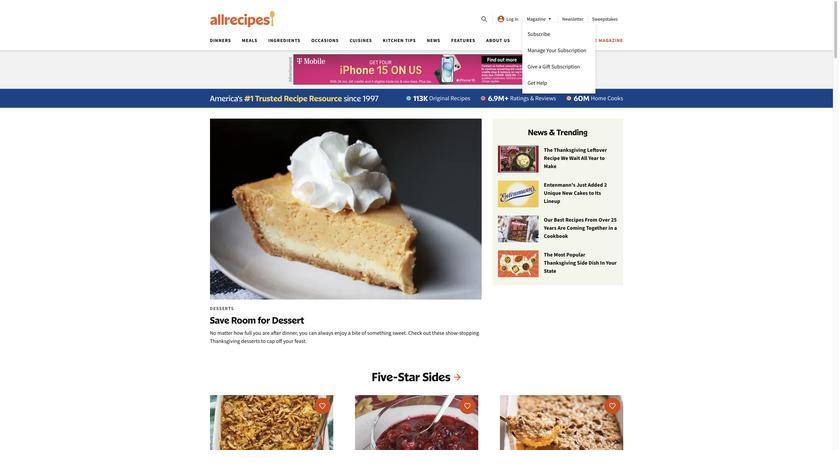 Task type: describe. For each thing, give the bounding box(es) containing it.
news for news & trending
[[528, 127, 548, 137]]

allrecipes keepers cookbook on a kitchen counter. image
[[498, 216, 539, 243]]

news & trending
[[528, 127, 588, 137]]

the thanksgiving leftover recipe we wait all year to make
[[544, 146, 607, 170]]

five-star sides
[[372, 370, 451, 384]]

sides
[[423, 370, 451, 384]]

fresh cranberry sauce in a glass bowl with a spoon for serving image
[[355, 395, 479, 450]]

give a gift subscription
[[528, 63, 581, 70]]

kitchen
[[383, 37, 404, 43]]

sweepstakes
[[593, 16, 618, 22]]

advertisement region
[[293, 54, 540, 85]]

about us
[[487, 37, 511, 43]]

leftover
[[588, 146, 607, 153]]

just
[[577, 181, 587, 188]]

recipe for we
[[544, 155, 560, 161]]

113k original recipes
[[414, 94, 471, 103]]

get
[[578, 37, 587, 43]]

dish
[[589, 259, 600, 266]]

sweepstakes link
[[593, 16, 618, 22]]

occasions
[[312, 37, 339, 43]]

account image
[[497, 15, 505, 23]]

give a gift subscription link
[[523, 58, 596, 75]]

america's #1 trusted recipe resource since 1997
[[210, 94, 379, 103]]

1997
[[363, 94, 379, 103]]

subscribe link
[[523, 26, 596, 42]]

save recipe image for "a close up view of a spoonful of sweet potato casserole, topped with pecans and brown sugar, being lifted from a white baking dish." image
[[609, 403, 616, 410]]

our best recipes from over 25 years are coming together in a cookbook
[[544, 216, 617, 239]]

best
[[554, 216, 565, 223]]

years
[[544, 224, 557, 231]]

save recipe image
[[319, 403, 326, 410]]

trending
[[557, 127, 588, 137]]

manage
[[528, 47, 546, 54]]

wait
[[570, 155, 580, 161]]

recipe for resource
[[284, 94, 308, 103]]

kitchen tips link
[[383, 37, 416, 43]]

america's
[[210, 94, 243, 103]]

are
[[558, 224, 566, 231]]

newsletter button
[[563, 16, 584, 22]]

the most popular thanksgiving side dish in your state
[[544, 251, 617, 274]]

subscribe
[[528, 31, 551, 37]]

news link
[[427, 37, 441, 43]]

top down view of mashed potatoes and a plaid napkin and wooden spoon image
[[498, 146, 539, 173]]

home
[[591, 94, 607, 102]]

ratings
[[511, 94, 529, 102]]

log in link
[[497, 15, 519, 23]]

a close up view on a single plated slice of double layer pumpkin cheesecake topped with a dollop of whipped cream. image
[[210, 119, 482, 300]]

dinners
[[210, 37, 231, 43]]

log in
[[507, 16, 519, 22]]

from
[[585, 216, 598, 223]]

its
[[595, 190, 602, 196]]

news for news link
[[427, 37, 441, 43]]

give
[[528, 63, 538, 70]]

the
[[588, 37, 598, 43]]

entenmann's added two unique new cakes image
[[498, 181, 539, 208]]

most
[[554, 251, 566, 258]]

subscription inside "manage your subscription" link
[[558, 47, 587, 54]]

save room for dessert link
[[210, 119, 482, 348]]

your inside the most popular thanksgiving side dish in your state
[[606, 259, 617, 266]]

ingredients link
[[269, 37, 301, 43]]

since
[[344, 94, 361, 103]]

magazine
[[527, 16, 546, 22]]

state
[[544, 268, 557, 274]]

cookbook
[[544, 233, 569, 239]]

reviews
[[536, 94, 556, 102]]

a close up view of a spoonful of sweet potato casserole, topped with pecans and brown sugar, being lifted from a white baking dish. image
[[500, 395, 624, 450]]

in inside the most popular thanksgiving side dish in your state
[[601, 259, 605, 266]]

get help link
[[523, 75, 596, 91]]

occasions link
[[312, 37, 339, 43]]

newsletter
[[563, 16, 584, 22]]

make
[[544, 163, 557, 170]]

cuisines link
[[350, 37, 372, 43]]

over
[[599, 216, 610, 223]]

the for the most popular thanksgiving side dish in your state
[[544, 251, 553, 258]]

save room for dessert
[[210, 315, 304, 326]]

tips
[[405, 37, 416, 43]]

added
[[588, 181, 604, 188]]

kitchen tips
[[383, 37, 416, 43]]

cuisines
[[350, 37, 372, 43]]

the for the thanksgiving leftover recipe we wait all year to make
[[544, 146, 553, 153]]



Task type: vqa. For each thing, say whether or not it's contained in the screenshot.
'Collections'
no



Task type: locate. For each thing, give the bounding box(es) containing it.
thanksgiving down most
[[544, 259, 576, 266]]

meals
[[242, 37, 258, 43]]

the up make
[[544, 146, 553, 153]]

1 vertical spatial your
[[606, 259, 617, 266]]

subscription
[[558, 47, 587, 54], [552, 63, 581, 70]]

search image
[[481, 15, 489, 23]]

our best recipes from over 25 years are coming together in a cookbook link
[[498, 216, 618, 243]]

recipe inside the thanksgiving leftover recipe we wait all year to make
[[544, 155, 560, 161]]

subscription down "manage your subscription" link
[[552, 63, 581, 70]]

all
[[582, 155, 588, 161]]

lineup
[[544, 198, 561, 204]]

60m
[[574, 94, 590, 103]]

1 the from the top
[[544, 146, 553, 153]]

1 vertical spatial a
[[615, 224, 617, 231]]

recipes for our
[[566, 216, 584, 223]]

1 vertical spatial news
[[528, 127, 548, 137]]

year
[[589, 155, 599, 161]]

0 vertical spatial thanksgiving
[[554, 146, 586, 153]]

log
[[507, 16, 514, 22]]

about
[[487, 37, 503, 43]]

the left most
[[544, 251, 553, 258]]

subscription down get
[[558, 47, 587, 54]]

a inside "link"
[[539, 63, 542, 70]]

save recipe image
[[464, 403, 471, 410], [609, 403, 616, 410]]

for
[[258, 315, 270, 326]]

1 vertical spatial thanksgiving
[[544, 259, 576, 266]]

your inside banner
[[547, 47, 557, 54]]

recipes
[[451, 94, 471, 102], [566, 216, 584, 223]]

about us link
[[487, 37, 511, 43]]

star
[[398, 370, 420, 384]]

& inside 6.9m+ ratings & reviews
[[531, 94, 534, 102]]

new
[[563, 190, 573, 196]]

2
[[605, 181, 607, 188]]

resource
[[309, 94, 342, 103]]

original
[[430, 94, 450, 102]]

we
[[561, 155, 569, 161]]

0 horizontal spatial news
[[427, 37, 441, 43]]

0 vertical spatial news
[[427, 37, 441, 43]]

0 horizontal spatial recipe
[[284, 94, 308, 103]]

in right log
[[515, 16, 519, 22]]

cakes
[[574, 190, 588, 196]]

1 horizontal spatial &
[[549, 127, 555, 137]]

0 vertical spatial in
[[515, 16, 519, 22]]

0 horizontal spatial a
[[539, 63, 542, 70]]

1 horizontal spatial in
[[601, 259, 605, 266]]

to
[[600, 155, 605, 161], [589, 190, 594, 196]]

news
[[427, 37, 441, 43], [528, 127, 548, 137]]

five-star sides link
[[210, 370, 624, 384]]

0 vertical spatial recipes
[[451, 94, 471, 102]]

0 vertical spatial &
[[531, 94, 534, 102]]

in right dish
[[601, 259, 605, 266]]

to left its
[[589, 190, 594, 196]]

6.9m+
[[488, 94, 509, 103]]

0 vertical spatial your
[[547, 47, 557, 54]]

a left gift
[[539, 63, 542, 70]]

banner containing subscribe
[[0, 0, 834, 94]]

1 vertical spatial recipes
[[566, 216, 584, 223]]

0 horizontal spatial save recipe image
[[464, 403, 471, 410]]

0 vertical spatial subscription
[[558, 47, 587, 54]]

0 horizontal spatial in
[[515, 16, 519, 22]]

113k
[[414, 94, 428, 103]]

in inside banner
[[515, 16, 519, 22]]

0 vertical spatial the
[[544, 146, 553, 153]]

recipe
[[284, 94, 308, 103], [544, 155, 560, 161]]

together
[[587, 224, 608, 231]]

meals link
[[242, 37, 258, 43]]

banner
[[0, 0, 834, 94]]

manage your subscription link
[[523, 42, 596, 58]]

2 the from the top
[[544, 251, 553, 258]]

25
[[612, 216, 617, 223]]

recipes right original
[[451, 94, 471, 102]]

get
[[528, 79, 536, 86]]

our
[[544, 216, 553, 223]]

1 horizontal spatial recipes
[[566, 216, 584, 223]]

1 vertical spatial the
[[544, 251, 553, 258]]

&
[[531, 94, 534, 102], [549, 127, 555, 137]]

1 horizontal spatial news
[[528, 127, 548, 137]]

recipes for 113k
[[451, 94, 471, 102]]

recipes up coming
[[566, 216, 584, 223]]

a right the in
[[615, 224, 617, 231]]

coming
[[567, 224, 585, 231]]

to inside the thanksgiving leftover recipe we wait all year to make
[[600, 155, 605, 161]]

0 horizontal spatial to
[[589, 190, 594, 196]]

gift
[[543, 63, 551, 70]]

thanksgiving inside the thanksgiving leftover recipe we wait all year to make
[[554, 146, 586, 153]]

#1
[[244, 94, 254, 103]]

get the magazine link
[[578, 37, 624, 43]]

the most popular thanksgiving side dish in your state link
[[498, 251, 618, 278]]

2 save recipe image from the left
[[609, 403, 616, 410]]

side
[[578, 259, 588, 266]]

home image
[[210, 11, 275, 27]]

help
[[537, 79, 548, 86]]

0 horizontal spatial &
[[531, 94, 534, 102]]

features
[[452, 37, 476, 43]]

your right manage
[[547, 47, 557, 54]]

entenmann's just added 2 unique new cakes to its lineup link
[[498, 181, 618, 208]]

1 horizontal spatial to
[[600, 155, 605, 161]]

the inside the most popular thanksgiving side dish in your state
[[544, 251, 553, 258]]

navigation containing dinners
[[205, 35, 624, 50]]

entenmann's
[[544, 181, 576, 188]]

0 vertical spatial a
[[539, 63, 542, 70]]

1 horizontal spatial recipe
[[544, 155, 560, 161]]

subscription inside give a gift subscription "link"
[[552, 63, 581, 70]]

the inside the thanksgiving leftover recipe we wait all year to make
[[544, 146, 553, 153]]

& left the trending
[[549, 127, 555, 137]]

0 horizontal spatial your
[[547, 47, 557, 54]]

& right ratings
[[531, 94, 534, 102]]

6.9m+ ratings & reviews
[[488, 94, 556, 103]]

thanksgiving up wait
[[554, 146, 586, 153]]

news up top down view of mashed potatoes and a plaid napkin and wooden spoon image
[[528, 127, 548, 137]]

trusted
[[255, 94, 282, 103]]

in
[[609, 224, 614, 231]]

save
[[210, 315, 229, 326]]

0 horizontal spatial recipes
[[451, 94, 471, 102]]

a inside our best recipes from over 25 years are coming together in a cookbook
[[615, 224, 617, 231]]

the most thanksgiving side dish in each state image
[[498, 251, 539, 278]]

recipes inside our best recipes from over 25 years are coming together in a cookbook
[[566, 216, 584, 223]]

60m home cooks
[[574, 94, 624, 103]]

arrow_right image
[[453, 373, 462, 381]]

magazine button
[[527, 15, 554, 23]]

room
[[231, 315, 256, 326]]

1 horizontal spatial your
[[606, 259, 617, 266]]

1 vertical spatial recipe
[[544, 155, 560, 161]]

1 horizontal spatial save recipe image
[[609, 403, 616, 410]]

magazine
[[599, 37, 624, 43]]

1 vertical spatial subscription
[[552, 63, 581, 70]]

1 horizontal spatial a
[[615, 224, 617, 231]]

to inside entenmann's just added 2 unique new cakes to its lineup
[[589, 190, 594, 196]]

0 vertical spatial to
[[600, 155, 605, 161]]

five-
[[372, 370, 398, 384]]

navigation
[[205, 35, 624, 50]]

get the magazine
[[578, 37, 624, 43]]

news inside navigation
[[427, 37, 441, 43]]

the
[[544, 146, 553, 153], [544, 251, 553, 258]]

in
[[515, 16, 519, 22], [601, 259, 605, 266]]

1 vertical spatial &
[[549, 127, 555, 137]]

thanksgiving
[[554, 146, 586, 153], [544, 259, 576, 266]]

entenmann's just added 2 unique new cakes to its lineup
[[544, 181, 607, 204]]

your right dish
[[606, 259, 617, 266]]

dessert
[[272, 315, 304, 326]]

0 vertical spatial recipe
[[284, 94, 308, 103]]

a high angle view looking into a green casserole dish of green bean casserole with a scoop taken out. image
[[210, 395, 333, 450]]

the thanksgiving leftover recipe we wait all year to make link
[[498, 146, 618, 173]]

recipe up make
[[544, 155, 560, 161]]

manage your subscription
[[528, 47, 587, 54]]

1 vertical spatial to
[[589, 190, 594, 196]]

to right year
[[600, 155, 605, 161]]

recipes inside 113k original recipes
[[451, 94, 471, 102]]

recipe right trusted
[[284, 94, 308, 103]]

unique
[[544, 190, 561, 196]]

thanksgiving inside the most popular thanksgiving side dish in your state
[[544, 259, 576, 266]]

caret_down image
[[546, 15, 554, 23]]

your
[[547, 47, 557, 54], [606, 259, 617, 266]]

1 vertical spatial in
[[601, 259, 605, 266]]

news right tips
[[427, 37, 441, 43]]

us
[[504, 37, 511, 43]]

ingredients
[[269, 37, 301, 43]]

save recipe image for fresh cranberry sauce in a glass bowl with a spoon for serving image
[[464, 403, 471, 410]]

1 save recipe image from the left
[[464, 403, 471, 410]]



